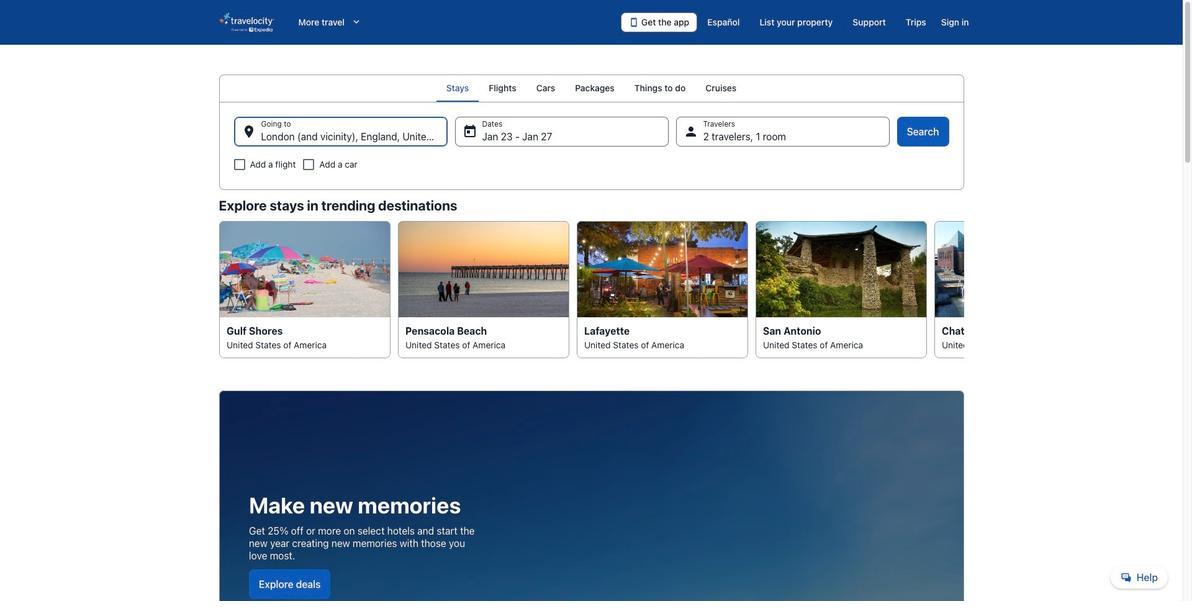 Task type: vqa. For each thing, say whether or not it's contained in the screenshot.
& inside the $401 $1,939 total includes taxes & fees
no



Task type: locate. For each thing, give the bounding box(es) containing it.
chattanooga which includes modern architecture, a fountain and a river or creek image
[[934, 221, 1106, 317]]

japanese tea gardens featuring a garden and a pond image
[[755, 221, 927, 317]]

tab list
[[219, 75, 964, 102]]

lafayette showing a bar and night scenes as well as a small group of people image
[[577, 221, 748, 317]]

download the app button image
[[629, 17, 639, 27]]

main content
[[0, 75, 1183, 601]]

travelocity logo image
[[219, 12, 274, 32]]

pensacola beach which includes a beach, a sunset and general coastal views image
[[398, 221, 569, 317]]



Task type: describe. For each thing, give the bounding box(es) containing it.
gulf shores showing general coastal views and a sandy beach as well as a small group of people image
[[219, 221, 390, 317]]

show next card image
[[957, 282, 972, 297]]

show previous card image
[[211, 282, 226, 297]]



